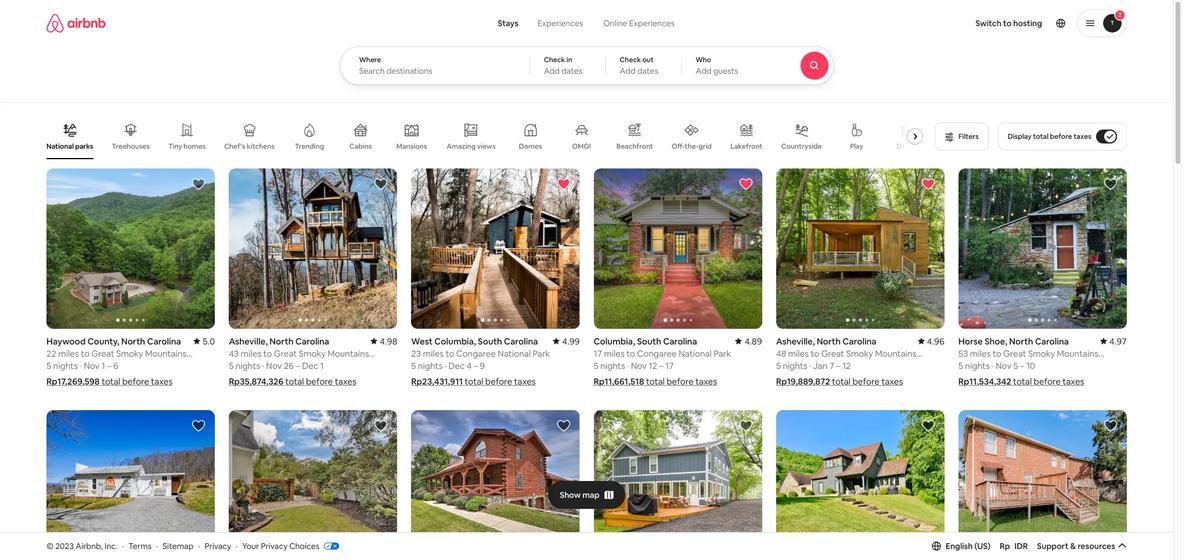 Task type: describe. For each thing, give the bounding box(es) containing it.
asheville, north carolina 43 miles to great smoky mountains national park
[[229, 336, 369, 370]]

10
[[1027, 360, 1036, 371]]

kitchens
[[247, 142, 275, 151]]

4.89
[[745, 336, 763, 347]]

carolina inside asheville, north carolina 48 miles to great smoky mountains national park
[[843, 336, 877, 347]]

4.89 out of 5 average rating image
[[736, 336, 763, 347]]

domes
[[519, 142, 543, 151]]

display
[[1008, 132, 1032, 141]]

hosting
[[1014, 18, 1043, 28]]

check in add dates
[[544, 55, 583, 76]]

none search field containing stays
[[340, 0, 866, 85]]

great inside asheville, north carolina 48 miles to great smoky mountains national park
[[822, 348, 845, 359]]

nov for 53 miles to great smoky mountains national park
[[996, 360, 1012, 371]]

2
[[1119, 11, 1122, 19]]

switch
[[976, 18, 1002, 28]]

taxes inside 5 nights · nov 1 – 6 rp17,269,598 total before taxes
[[151, 376, 173, 387]]

dec inside west columbia, south carolina 23 miles to congaree national park 5 nights · dec 4 – 9 rp23,431,911 total before taxes
[[449, 360, 465, 371]]

asheville, for 43
[[229, 336, 268, 347]]

1 horizontal spatial 17
[[666, 360, 674, 371]]

· left your
[[236, 541, 238, 551]]

sitemap link
[[163, 541, 194, 551]]

chef's kitchens
[[224, 142, 275, 151]]

add to wishlist: columbia, south carolina image
[[1104, 419, 1118, 433]]

add to wishlist: canton, north carolina image
[[192, 419, 206, 433]]

mountains inside asheville, north carolina 48 miles to great smoky mountains national park
[[876, 348, 917, 359]]

what can we help you find? tab list
[[489, 12, 593, 35]]

12 inside columbia, south carolina 17 miles to congaree national park 5 nights · nov 12 – 17 rp11,661,518 total before taxes
[[649, 360, 658, 371]]

carolina inside the haywood county, north carolina 22 miles to great smoky mountains national park
[[147, 336, 181, 347]]

53
[[959, 348, 969, 359]]

9
[[480, 360, 485, 371]]

· right inc.
[[122, 541, 124, 551]]

horse
[[959, 336, 983, 347]]

rp11,661,518
[[594, 376, 645, 387]]

design
[[897, 142, 920, 151]]

· inside 5 nights · nov 26 – dec 1 rp35,874,326 total before taxes
[[262, 360, 264, 371]]

add to wishlist: blythewood, south carolina image
[[739, 419, 753, 433]]

22
[[46, 348, 56, 359]]

the-
[[685, 142, 699, 151]]

where
[[359, 55, 381, 64]]

43
[[229, 348, 239, 359]]

carolina inside west columbia, south carolina 23 miles to congaree national park 5 nights · dec 4 – 9 rp23,431,911 total before taxes
[[504, 336, 538, 347]]

to inside the horse shoe, north carolina 53 miles to great smoky mountains national park
[[993, 348, 1002, 359]]

carolina inside columbia, south carolina 17 miles to congaree national park 5 nights · nov 12 – 17 rp11,661,518 total before taxes
[[664, 336, 698, 347]]

mountains inside the haywood county, north carolina 22 miles to great smoky mountains national park
[[145, 348, 187, 359]]

remove from wishlist: west columbia, south carolina image
[[557, 177, 571, 191]]

remove from wishlist: asheville, north carolina image
[[922, 177, 936, 191]]

miles inside the horse shoe, north carolina 53 miles to great smoky mountains national park
[[971, 348, 991, 359]]

experiences inside button
[[538, 18, 584, 28]]

total inside button
[[1034, 132, 1049, 141]]

online
[[604, 18, 628, 28]]

taxes inside west columbia, south carolina 23 miles to congaree national park 5 nights · dec 4 – 9 rp23,431,911 total before taxes
[[514, 376, 536, 387]]

2023
[[55, 541, 74, 551]]

south inside columbia, south carolina 17 miles to congaree national park 5 nights · nov 12 – 17 rp11,661,518 total before taxes
[[637, 336, 662, 347]]

west columbia, south carolina 23 miles to congaree national park 5 nights · dec 4 – 9 rp23,431,911 total before taxes
[[412, 336, 550, 387]]

park inside the horse shoe, north carolina 53 miles to great smoky mountains national park
[[994, 359, 1011, 370]]

off-
[[672, 142, 685, 151]]

4.99
[[563, 336, 580, 347]]

check for check in add dates
[[544, 55, 565, 64]]

to inside "profile" element
[[1004, 18, 1012, 28]]

west
[[412, 336, 433, 347]]

amazing
[[447, 142, 476, 151]]

before inside columbia, south carolina 17 miles to congaree national park 5 nights · nov 12 – 17 rp11,661,518 total before taxes
[[667, 376, 694, 387]]

haywood county, north carolina 22 miles to great smoky mountains national park
[[46, 336, 187, 370]]

tiny
[[169, 142, 182, 151]]

congaree inside west columbia, south carolina 23 miles to congaree national park 5 nights · dec 4 – 9 rp23,431,911 total before taxes
[[456, 348, 496, 359]]

parks
[[75, 142, 93, 151]]

support & resources
[[1038, 541, 1116, 551]]

countryside
[[782, 142, 822, 151]]

tiny homes
[[169, 142, 206, 151]]

county,
[[88, 336, 119, 347]]

mansions
[[397, 142, 427, 151]]

beachfront
[[617, 142, 654, 151]]

terms
[[129, 541, 152, 551]]

rp17,269,598
[[46, 376, 100, 387]]

1 privacy from the left
[[205, 541, 231, 551]]

asheville, north carolina 48 miles to great smoky mountains national park
[[777, 336, 917, 370]]

before inside 5 nights · nov 5 – 10 rp11,534,342 total before taxes
[[1034, 376, 1061, 387]]

national inside the haywood county, north carolina 22 miles to great smoky mountains national park
[[46, 359, 80, 370]]

taxes inside 5 nights · nov 5 – 10 rp11,534,342 total before taxes
[[1063, 376, 1085, 387]]

trending
[[295, 142, 324, 151]]

grid
[[699, 142, 712, 151]]

in
[[567, 55, 573, 64]]

taxes inside 5 nights · jan 7 – 12 rp19,889,872 total before taxes
[[882, 376, 904, 387]]

switch to hosting
[[976, 18, 1043, 28]]

4.97 out of 5 average rating image
[[1101, 336, 1128, 347]]

north inside asheville, north carolina 48 miles to great smoky mountains national park
[[817, 336, 841, 347]]

Where field
[[359, 66, 511, 76]]

– inside columbia, south carolina 17 miles to congaree national park 5 nights · nov 12 – 17 rp11,661,518 total before taxes
[[660, 360, 664, 371]]

miles inside columbia, south carolina 17 miles to congaree national park 5 nights · nov 12 – 17 rp11,661,518 total before taxes
[[604, 348, 625, 359]]

· inside 5 nights · nov 1 – 6 rp17,269,598 total before taxes
[[80, 360, 82, 371]]

before inside display total before taxes button
[[1051, 132, 1073, 141]]

– for haywood county, north carolina 22 miles to great smoky mountains national park
[[107, 360, 111, 371]]

5 nights · nov 1 – 6 rp17,269,598 total before taxes
[[46, 360, 173, 387]]

filters button
[[935, 123, 989, 150]]

2 privacy from the left
[[261, 541, 288, 551]]

smoky inside the haywood county, north carolina 22 miles to great smoky mountains national park
[[116, 348, 143, 359]]

map
[[583, 490, 600, 500]]

park inside the haywood county, north carolina 22 miles to great smoky mountains national park
[[81, 359, 99, 370]]

privacy link
[[205, 541, 231, 551]]

4.98 out of 5 average rating image
[[371, 336, 398, 347]]

great inside the horse shoe, north carolina 53 miles to great smoky mountains national park
[[1004, 348, 1027, 359]]

rp23,431,911
[[412, 376, 463, 387]]

total inside 5 nights · jan 7 – 12 rp19,889,872 total before taxes
[[833, 376, 851, 387]]

online experiences link
[[593, 12, 685, 35]]

national parks
[[46, 142, 93, 151]]

smoky inside asheville, north carolina 43 miles to great smoky mountains national park
[[299, 348, 326, 359]]

miles inside asheville, north carolina 43 miles to great smoky mountains national park
[[241, 348, 262, 359]]

nights for 22 miles to great smoky mountains national park
[[53, 360, 78, 371]]

north inside the haywood county, north carolina 22 miles to great smoky mountains national park
[[121, 336, 145, 347]]

5 inside columbia, south carolina 17 miles to congaree national park 5 nights · nov 12 – 17 rp11,661,518 total before taxes
[[594, 360, 599, 371]]

4.96 out of 5 average rating image
[[918, 336, 945, 347]]

rp19,889,872
[[777, 376, 831, 387]]

to inside west columbia, south carolina 23 miles to congaree national park 5 nights · dec 4 – 9 rp23,431,911 total before taxes
[[446, 348, 455, 359]]

total inside columbia, south carolina 17 miles to congaree national park 5 nights · nov 12 – 17 rp11,661,518 total before taxes
[[646, 376, 665, 387]]

stays
[[498, 18, 519, 28]]

5 nights · jan 7 – 12 rp19,889,872 total before taxes
[[777, 360, 904, 387]]

who add guests
[[696, 55, 739, 76]]

add inside who add guests
[[696, 66, 712, 76]]

homes
[[184, 142, 206, 151]]

total inside 5 nights · nov 5 – 10 rp11,534,342 total before taxes
[[1014, 376, 1033, 387]]

national inside the horse shoe, north carolina 53 miles to great smoky mountains national park
[[959, 359, 992, 370]]

terms link
[[129, 541, 152, 551]]

dec inside 5 nights · nov 26 – dec 1 rp35,874,326 total before taxes
[[302, 360, 318, 371]]

profile element
[[703, 0, 1128, 46]]

rp
[[1000, 541, 1011, 551]]

nights for 48 miles to great smoky mountains national park
[[783, 360, 808, 371]]

check out add dates
[[620, 55, 659, 76]]

english (us) button
[[932, 541, 991, 551]]

stays tab panel
[[340, 46, 866, 85]]

4
[[467, 360, 472, 371]]

haywood
[[46, 336, 86, 347]]

who
[[696, 55, 712, 64]]

&
[[1071, 541, 1077, 551]]

your
[[242, 541, 259, 551]]

experiences button
[[528, 12, 593, 35]]

0 vertical spatial 17
[[594, 348, 602, 359]]

mountains inside asheville, north carolina 43 miles to great smoky mountains national park
[[328, 348, 369, 359]]

5 inside 5 nights · nov 26 – dec 1 rp35,874,326 total before taxes
[[229, 360, 234, 371]]

north inside asheville, north carolina 43 miles to great smoky mountains national park
[[270, 336, 294, 347]]

treehouses
[[112, 142, 150, 151]]

taxes inside 5 nights · nov 26 – dec 1 rp35,874,326 total before taxes
[[335, 376, 357, 387]]

5 inside west columbia, south carolina 23 miles to congaree national park 5 nights · dec 4 – 9 rp23,431,911 total before taxes
[[412, 360, 416, 371]]

5 nights · nov 26 – dec 1 rp35,874,326 total before taxes
[[229, 360, 357, 387]]

online experiences
[[604, 18, 675, 28]]

· inside columbia, south carolina 17 miles to congaree national park 5 nights · nov 12 – 17 rp11,661,518 total before taxes
[[627, 360, 629, 371]]

taxes inside button
[[1074, 132, 1092, 141]]

5.0
[[203, 336, 215, 347]]

display total before taxes
[[1008, 132, 1092, 141]]

display total before taxes button
[[998, 123, 1128, 150]]

nov inside columbia, south carolina 17 miles to congaree national park 5 nights · nov 12 – 17 rp11,661,518 total before taxes
[[631, 360, 647, 371]]

1 inside 5 nights · nov 1 – 6 rp17,269,598 total before taxes
[[102, 360, 105, 371]]



Task type: locate. For each thing, give the bounding box(es) containing it.
– inside 5 nights · nov 26 – dec 1 rp35,874,326 total before taxes
[[296, 360, 300, 371]]

nights inside 5 nights · nov 26 – dec 1 rp35,874,326 total before taxes
[[236, 360, 260, 371]]

add for check out add dates
[[620, 66, 636, 76]]

0 horizontal spatial south
[[478, 336, 502, 347]]

5 down the 48
[[777, 360, 781, 371]]

congaree up 9
[[456, 348, 496, 359]]

nights up rp17,269,598
[[53, 360, 78, 371]]

asheville, up 43
[[229, 336, 268, 347]]

1 horizontal spatial add to wishlist: canton, north carolina image
[[922, 419, 936, 433]]

dates for check out add dates
[[638, 66, 659, 76]]

total right display
[[1034, 132, 1049, 141]]

nov for 43 miles to great smoky mountains national park
[[266, 360, 282, 371]]

columbia, up rp11,661,518
[[594, 336, 636, 347]]

5 down 22 at the bottom left of the page
[[46, 360, 51, 371]]

2 dec from the left
[[449, 360, 465, 371]]

5 5 from the left
[[777, 360, 781, 371]]

7
[[830, 360, 835, 371]]

experiences right online
[[630, 18, 675, 28]]

1 congaree from the left
[[638, 348, 677, 359]]

group containing national parks
[[46, 114, 928, 159]]

before inside west columbia, south carolina 23 miles to congaree national park 5 nights · dec 4 – 9 rp23,431,911 total before taxes
[[486, 376, 513, 387]]

1 12 from the left
[[649, 360, 658, 371]]

miles inside the haywood county, north carolina 22 miles to great smoky mountains national park
[[58, 348, 79, 359]]

– for horse shoe, north carolina 53 miles to great smoky mountains national park
[[1021, 360, 1025, 371]]

support & resources button
[[1038, 541, 1128, 551]]

1 right 26
[[320, 360, 324, 371]]

dates inside check out add dates
[[638, 66, 659, 76]]

1 horizontal spatial asheville,
[[777, 336, 815, 347]]

before inside 5 nights · jan 7 – 12 rp19,889,872 total before taxes
[[853, 376, 880, 387]]

total down 26
[[286, 376, 304, 387]]

4.97
[[1110, 336, 1128, 347]]

2 columbia, from the left
[[435, 336, 476, 347]]

great inside asheville, north carolina 43 miles to great smoky mountains national park
[[274, 348, 297, 359]]

3 smoky from the left
[[847, 348, 874, 359]]

2 miles from the left
[[604, 348, 625, 359]]

2 experiences from the left
[[630, 18, 675, 28]]

3 miles from the left
[[241, 348, 262, 359]]

smoky up 10
[[1029, 348, 1056, 359]]

south up rp11,661,518
[[637, 336, 662, 347]]

5 inside 5 nights · nov 1 – 6 rp17,269,598 total before taxes
[[46, 360, 51, 371]]

1 horizontal spatial add
[[620, 66, 636, 76]]

check left out
[[620, 55, 641, 64]]

1 horizontal spatial congaree
[[638, 348, 677, 359]]

2 1 from the left
[[320, 360, 324, 371]]

1 5 from the left
[[46, 360, 51, 371]]

· up rp23,431,911
[[445, 360, 447, 371]]

2 congaree from the left
[[456, 348, 496, 359]]

smoky up 5 nights · nov 26 – dec 1 rp35,874,326 total before taxes
[[299, 348, 326, 359]]

national inside west columbia, south carolina 23 miles to congaree national park 5 nights · dec 4 – 9 rp23,431,911 total before taxes
[[498, 348, 531, 359]]

great down county,
[[91, 348, 114, 359]]

6 carolina from the left
[[1036, 336, 1070, 347]]

3 add from the left
[[696, 66, 712, 76]]

horse shoe, north carolina 53 miles to great smoky mountains national park
[[959, 336, 1099, 370]]

before
[[1051, 132, 1073, 141], [122, 376, 149, 387], [667, 376, 694, 387], [306, 376, 333, 387], [486, 376, 513, 387], [853, 376, 880, 387], [1034, 376, 1061, 387]]

nights inside west columbia, south carolina 23 miles to congaree national park 5 nights · dec 4 – 9 rp23,431,911 total before taxes
[[418, 360, 443, 371]]

1 inside 5 nights · nov 26 – dec 1 rp35,874,326 total before taxes
[[320, 360, 324, 371]]

4.98
[[380, 336, 398, 347]]

1 dec from the left
[[302, 360, 318, 371]]

check inside check out add dates
[[620, 55, 641, 64]]

1 asheville, from the left
[[229, 336, 268, 347]]

north inside the horse shoe, north carolina 53 miles to great smoky mountains national park
[[1010, 336, 1034, 347]]

1 north from the left
[[121, 336, 145, 347]]

before inside 5 nights · nov 1 – 6 rp17,269,598 total before taxes
[[122, 376, 149, 387]]

1 horizontal spatial columbia,
[[594, 336, 636, 347]]

inc.
[[105, 541, 118, 551]]

amazing views
[[447, 142, 496, 151]]

jan
[[814, 360, 828, 371]]

· right terms 'link'
[[156, 541, 158, 551]]

great up 7
[[822, 348, 845, 359]]

add down who
[[696, 66, 712, 76]]

2 smoky from the left
[[299, 348, 326, 359]]

nights up rp11,661,518
[[601, 360, 625, 371]]

nights inside 5 nights · nov 5 – 10 rp11,534,342 total before taxes
[[966, 360, 990, 371]]

check left in
[[544, 55, 565, 64]]

to inside asheville, north carolina 43 miles to great smoky mountains national park
[[263, 348, 272, 359]]

1 columbia, from the left
[[594, 336, 636, 347]]

total right rp11,661,518
[[646, 376, 665, 387]]

to
[[1004, 18, 1012, 28], [81, 348, 90, 359], [627, 348, 636, 359], [263, 348, 272, 359], [446, 348, 455, 359], [811, 348, 820, 359], [993, 348, 1002, 359]]

4 nov from the left
[[996, 360, 1012, 371]]

2 – from the left
[[660, 360, 664, 371]]

miles inside west columbia, south carolina 23 miles to congaree national park 5 nights · dec 4 – 9 rp23,431,911 total before taxes
[[423, 348, 444, 359]]

2 button
[[1078, 9, 1128, 37]]

rp11,534,342
[[959, 376, 1012, 387]]

1 dates from the left
[[562, 66, 583, 76]]

out
[[643, 55, 654, 64]]

north up 7
[[817, 336, 841, 347]]

columbia, inside west columbia, south carolina 23 miles to congaree national park 5 nights · dec 4 – 9 rp23,431,911 total before taxes
[[435, 336, 476, 347]]

6 – from the left
[[1021, 360, 1025, 371]]

total
[[1034, 132, 1049, 141], [102, 376, 120, 387], [646, 376, 665, 387], [286, 376, 304, 387], [465, 376, 484, 387], [833, 376, 851, 387], [1014, 376, 1033, 387]]

to inside asheville, north carolina 48 miles to great smoky mountains national park
[[811, 348, 820, 359]]

5 inside 5 nights · jan 7 – 12 rp19,889,872 total before taxes
[[777, 360, 781, 371]]

0 horizontal spatial experiences
[[538, 18, 584, 28]]

0 horizontal spatial dates
[[562, 66, 583, 76]]

total down 4
[[465, 376, 484, 387]]

support
[[1038, 541, 1069, 551]]

national inside asheville, north carolina 48 miles to great smoky mountains national park
[[777, 359, 810, 370]]

nov left 26
[[266, 360, 282, 371]]

sitemap
[[163, 541, 194, 551]]

to up rp11,661,518
[[627, 348, 636, 359]]

great
[[91, 348, 114, 359], [274, 348, 297, 359], [822, 348, 845, 359], [1004, 348, 1027, 359]]

to right switch at the right of page
[[1004, 18, 1012, 28]]

6 nights from the left
[[966, 360, 990, 371]]

nov for 22 miles to great smoky mountains national park
[[84, 360, 100, 371]]

miles inside asheville, north carolina 48 miles to great smoky mountains national park
[[789, 348, 809, 359]]

lakefront
[[731, 142, 763, 151]]

park inside west columbia, south carolina 23 miles to congaree national park 5 nights · dec 4 – 9 rp23,431,911 total before taxes
[[533, 348, 550, 359]]

– inside 5 nights · nov 1 – 6 rp17,269,598 total before taxes
[[107, 360, 111, 371]]

2 check from the left
[[620, 55, 641, 64]]

park inside columbia, south carolina 17 miles to congaree national park 5 nights · nov 12 – 17 rp11,661,518 total before taxes
[[714, 348, 732, 359]]

columbia, up 4
[[435, 336, 476, 347]]

2 add from the left
[[620, 66, 636, 76]]

off-the-grid
[[672, 142, 712, 151]]

2 5 from the left
[[594, 360, 599, 371]]

smoky inside the horse shoe, north carolina 53 miles to great smoky mountains national park
[[1029, 348, 1056, 359]]

privacy left your
[[205, 541, 231, 551]]

– for asheville, north carolina 48 miles to great smoky mountains national park
[[837, 360, 841, 371]]

total down 7
[[833, 376, 851, 387]]

17
[[594, 348, 602, 359], [666, 360, 674, 371]]

·
[[80, 360, 82, 371], [627, 360, 629, 371], [262, 360, 264, 371], [445, 360, 447, 371], [810, 360, 812, 371], [992, 360, 994, 371], [122, 541, 124, 551], [156, 541, 158, 551], [198, 541, 200, 551], [236, 541, 238, 551]]

before inside 5 nights · nov 26 – dec 1 rp35,874,326 total before taxes
[[306, 376, 333, 387]]

3 north from the left
[[817, 336, 841, 347]]

smoky up 5 nights · jan 7 – 12 rp19,889,872 total before taxes
[[847, 348, 874, 359]]

miles right the 48
[[789, 348, 809, 359]]

great up 5 nights · nov 5 – 10 rp11,534,342 total before taxes
[[1004, 348, 1027, 359]]

1 check from the left
[[544, 55, 565, 64]]

23
[[412, 348, 421, 359]]

show map
[[560, 490, 600, 500]]

2 nights from the left
[[601, 360, 625, 371]]

to down shoe,
[[993, 348, 1002, 359]]

2 carolina from the left
[[664, 336, 698, 347]]

asheville, inside asheville, north carolina 48 miles to great smoky mountains national park
[[777, 336, 815, 347]]

0 horizontal spatial 12
[[649, 360, 658, 371]]

check inside check in add dates
[[544, 55, 565, 64]]

1 add to wishlist: canton, north carolina image from the left
[[557, 419, 571, 433]]

2 horizontal spatial add
[[696, 66, 712, 76]]

experiences up in
[[538, 18, 584, 28]]

1 horizontal spatial 1
[[320, 360, 324, 371]]

3 5 from the left
[[229, 360, 234, 371]]

0 horizontal spatial check
[[544, 55, 565, 64]]

0 horizontal spatial asheville,
[[229, 336, 268, 347]]

congaree inside columbia, south carolina 17 miles to congaree national park 5 nights · nov 12 – 17 rp11,661,518 total before taxes
[[638, 348, 677, 359]]

to inside columbia, south carolina 17 miles to congaree national park 5 nights · nov 12 – 17 rp11,661,518 total before taxes
[[627, 348, 636, 359]]

group
[[46, 114, 928, 159], [46, 168, 215, 329], [229, 168, 398, 329], [412, 168, 580, 329], [594, 168, 763, 329], [777, 168, 945, 329], [959, 168, 1128, 329], [46, 410, 215, 560], [229, 410, 398, 560], [412, 410, 580, 560], [594, 410, 763, 560], [777, 410, 945, 560], [959, 410, 1128, 560]]

national inside columbia, south carolina 17 miles to congaree national park 5 nights · nov 12 – 17 rp11,661,518 total before taxes
[[679, 348, 712, 359]]

nights for 53 miles to great smoky mountains national park
[[966, 360, 990, 371]]

nov up rp11,661,518
[[631, 360, 647, 371]]

nights inside columbia, south carolina 17 miles to congaree national park 5 nights · nov 12 – 17 rp11,661,518 total before taxes
[[601, 360, 625, 371]]

privacy right your
[[261, 541, 288, 551]]

to up rp35,874,326
[[263, 348, 272, 359]]

asheville, for 48
[[777, 336, 815, 347]]

nov inside 5 nights · nov 1 – 6 rp17,269,598 total before taxes
[[84, 360, 100, 371]]

1
[[102, 360, 105, 371], [320, 360, 324, 371]]

remove from wishlist: columbia, south carolina image
[[739, 177, 753, 191]]

views
[[477, 142, 496, 151]]

privacy
[[205, 541, 231, 551], [261, 541, 288, 551]]

3 nov from the left
[[266, 360, 282, 371]]

taxes
[[1074, 132, 1092, 141], [151, 376, 173, 387], [696, 376, 718, 387], [335, 376, 357, 387], [514, 376, 536, 387], [882, 376, 904, 387], [1063, 376, 1085, 387]]

carolina inside asheville, north carolina 43 miles to great smoky mountains national park
[[296, 336, 330, 347]]

check for check out add dates
[[620, 55, 641, 64]]

2 great from the left
[[274, 348, 297, 359]]

asheville,
[[229, 336, 268, 347], [777, 336, 815, 347]]

mountains
[[145, 348, 187, 359], [328, 348, 369, 359], [876, 348, 917, 359], [1058, 348, 1099, 359]]

add for check in add dates
[[544, 66, 560, 76]]

12 inside 5 nights · jan 7 – 12 rp19,889,872 total before taxes
[[843, 360, 851, 371]]

total inside west columbia, south carolina 23 miles to congaree national park 5 nights · dec 4 – 9 rp23,431,911 total before taxes
[[465, 376, 484, 387]]

3 mountains from the left
[[876, 348, 917, 359]]

dec left 4
[[449, 360, 465, 371]]

dates down in
[[562, 66, 583, 76]]

· up rp11,661,518
[[627, 360, 629, 371]]

1 add from the left
[[544, 66, 560, 76]]

asheville, inside asheville, north carolina 43 miles to great smoky mountains national park
[[229, 336, 268, 347]]

nights inside 5 nights · jan 7 – 12 rp19,889,872 total before taxes
[[783, 360, 808, 371]]

1 horizontal spatial south
[[637, 336, 662, 347]]

miles down west
[[423, 348, 444, 359]]

nov up rp11,534,342
[[996, 360, 1012, 371]]

1 great from the left
[[91, 348, 114, 359]]

nights up rp23,431,911
[[418, 360, 443, 371]]

· left jan
[[810, 360, 812, 371]]

asheville, up the 48
[[777, 336, 815, 347]]

3 carolina from the left
[[296, 336, 330, 347]]

add down online experiences
[[620, 66, 636, 76]]

0 horizontal spatial 1
[[102, 360, 105, 371]]

guests
[[714, 66, 739, 76]]

dec right 26
[[302, 360, 318, 371]]

nov left 6
[[84, 360, 100, 371]]

3 – from the left
[[296, 360, 300, 371]]

taxes inside columbia, south carolina 17 miles to congaree national park 5 nights · nov 12 – 17 rp11,661,518 total before taxes
[[696, 376, 718, 387]]

cabins
[[350, 142, 372, 151]]

2 asheville, from the left
[[777, 336, 815, 347]]

great inside the haywood county, north carolina 22 miles to great smoky mountains national park
[[91, 348, 114, 359]]

miles
[[58, 348, 79, 359], [604, 348, 625, 359], [241, 348, 262, 359], [423, 348, 444, 359], [789, 348, 809, 359], [971, 348, 991, 359]]

· inside 5 nights · nov 5 – 10 rp11,534,342 total before taxes
[[992, 360, 994, 371]]

1 horizontal spatial privacy
[[261, 541, 288, 551]]

park
[[714, 348, 732, 359], [533, 348, 550, 359], [81, 359, 99, 370], [264, 359, 281, 370], [812, 359, 829, 370], [994, 359, 1011, 370]]

add to wishlist: asheville, north carolina image
[[374, 177, 388, 191]]

4 north from the left
[[1010, 336, 1034, 347]]

5 up rp11,661,518
[[594, 360, 599, 371]]

0 horizontal spatial 17
[[594, 348, 602, 359]]

5 nights from the left
[[783, 360, 808, 371]]

4 mountains from the left
[[1058, 348, 1099, 359]]

miles down 'horse'
[[971, 348, 991, 359]]

add to wishlist: horse shoe, north carolina image
[[1104, 177, 1118, 191]]

3 nights from the left
[[236, 360, 260, 371]]

1 horizontal spatial check
[[620, 55, 641, 64]]

add down experiences button
[[544, 66, 560, 76]]

· left the privacy link
[[198, 541, 200, 551]]

1 south from the left
[[637, 336, 662, 347]]

english
[[946, 541, 973, 551]]

to down county,
[[81, 348, 90, 359]]

check
[[544, 55, 565, 64], [620, 55, 641, 64]]

1 nights from the left
[[53, 360, 78, 371]]

1 smoky from the left
[[116, 348, 143, 359]]

miles up rp11,661,518
[[604, 348, 625, 359]]

0 horizontal spatial add
[[544, 66, 560, 76]]

4 miles from the left
[[423, 348, 444, 359]]

– inside 5 nights · nov 5 – 10 rp11,534,342 total before taxes
[[1021, 360, 1025, 371]]

resources
[[1078, 541, 1116, 551]]

1 1 from the left
[[102, 360, 105, 371]]

None search field
[[340, 0, 866, 85]]

add to wishlist: columbia, south carolina image
[[374, 419, 388, 433]]

1 mountains from the left
[[145, 348, 187, 359]]

4 great from the left
[[1004, 348, 1027, 359]]

nights up rp35,874,326
[[236, 360, 260, 371]]

1 vertical spatial 17
[[666, 360, 674, 371]]

4.96
[[928, 336, 945, 347]]

congaree
[[638, 348, 677, 359], [456, 348, 496, 359]]

2 north from the left
[[270, 336, 294, 347]]

©
[[46, 541, 54, 551]]

· inside west columbia, south carolina 23 miles to congaree national park 5 nights · dec 4 – 9 rp23,431,911 total before taxes
[[445, 360, 447, 371]]

rp idr
[[1000, 541, 1029, 551]]

add to wishlist: canton, north carolina image
[[557, 419, 571, 433], [922, 419, 936, 433]]

nights for 43 miles to great smoky mountains national park
[[236, 360, 260, 371]]

· up rp11,534,342
[[992, 360, 994, 371]]

· up rp17,269,598
[[80, 360, 82, 371]]

1 carolina from the left
[[147, 336, 181, 347]]

show map button
[[549, 481, 626, 509]]

(us)
[[975, 541, 991, 551]]

to inside the haywood county, north carolina 22 miles to great smoky mountains national park
[[81, 348, 90, 359]]

0 horizontal spatial congaree
[[456, 348, 496, 359]]

north right shoe,
[[1010, 336, 1034, 347]]

4.99 out of 5 average rating image
[[553, 336, 580, 347]]

1 miles from the left
[[58, 348, 79, 359]]

national inside asheville, north carolina 43 miles to great smoky mountains national park
[[229, 359, 262, 370]]

· up rp35,874,326
[[262, 360, 264, 371]]

smoky up 6
[[116, 348, 143, 359]]

add
[[544, 66, 560, 76], [620, 66, 636, 76], [696, 66, 712, 76]]

2 dates from the left
[[638, 66, 659, 76]]

to up rp23,431,911
[[446, 348, 455, 359]]

48
[[777, 348, 787, 359]]

total down 6
[[102, 376, 120, 387]]

0 horizontal spatial add to wishlist: canton, north carolina image
[[557, 419, 571, 433]]

dates inside check in add dates
[[562, 66, 583, 76]]

mountains inside the horse shoe, north carolina 53 miles to great smoky mountains national park
[[1058, 348, 1099, 359]]

columbia, south carolina 17 miles to congaree national park 5 nights · nov 12 – 17 rp11,661,518 total before taxes
[[594, 336, 732, 387]]

4 smoky from the left
[[1029, 348, 1056, 359]]

5 down 53
[[959, 360, 964, 371]]

chef's
[[224, 142, 245, 151]]

add to wishlist: haywood county, north carolina image
[[192, 177, 206, 191]]

1 horizontal spatial dates
[[638, 66, 659, 76]]

– for asheville, north carolina 43 miles to great smoky mountains national park
[[296, 360, 300, 371]]

north right county,
[[121, 336, 145, 347]]

play
[[851, 142, 864, 151]]

nights up rp11,534,342
[[966, 360, 990, 371]]

6 5 from the left
[[959, 360, 964, 371]]

2 12 from the left
[[843, 360, 851, 371]]

south up 9
[[478, 336, 502, 347]]

omg!
[[573, 142, 591, 151]]

© 2023 airbnb, inc. ·
[[46, 541, 124, 551]]

south inside west columbia, south carolina 23 miles to congaree national park 5 nights · dec 4 – 9 rp23,431,911 total before taxes
[[478, 336, 502, 347]]

0 horizontal spatial privacy
[[205, 541, 231, 551]]

english (us)
[[946, 541, 991, 551]]

· inside 5 nights · jan 7 – 12 rp19,889,872 total before taxes
[[810, 360, 812, 371]]

add inside check out add dates
[[620, 66, 636, 76]]

south
[[637, 336, 662, 347], [478, 336, 502, 347]]

smoky inside asheville, north carolina 48 miles to great smoky mountains national park
[[847, 348, 874, 359]]

show
[[560, 490, 581, 500]]

7 5 from the left
[[1014, 360, 1019, 371]]

choices
[[290, 541, 320, 551]]

5.0 out of 5 average rating image
[[193, 336, 215, 347]]

shoe,
[[985, 336, 1008, 347]]

stays button
[[489, 12, 528, 35]]

1 – from the left
[[107, 360, 111, 371]]

2 nov from the left
[[631, 360, 647, 371]]

dec
[[302, 360, 318, 371], [449, 360, 465, 371]]

dates down out
[[638, 66, 659, 76]]

smoky
[[116, 348, 143, 359], [299, 348, 326, 359], [847, 348, 874, 359], [1029, 348, 1056, 359]]

6
[[113, 360, 118, 371]]

miles right 43
[[241, 348, 262, 359]]

4 5 from the left
[[412, 360, 416, 371]]

5 down 23
[[412, 360, 416, 371]]

2 add to wishlist: canton, north carolina image from the left
[[922, 419, 936, 433]]

total down 10
[[1014, 376, 1033, 387]]

total inside 5 nights · nov 26 – dec 1 rp35,874,326 total before taxes
[[286, 376, 304, 387]]

1 nov from the left
[[84, 360, 100, 371]]

1 horizontal spatial experiences
[[630, 18, 675, 28]]

2 mountains from the left
[[328, 348, 369, 359]]

1 horizontal spatial dec
[[449, 360, 465, 371]]

1 experiences from the left
[[538, 18, 584, 28]]

2 south from the left
[[478, 336, 502, 347]]

miles down haywood
[[58, 348, 79, 359]]

3 great from the left
[[822, 348, 845, 359]]

columbia, inside columbia, south carolina 17 miles to congaree national park 5 nights · nov 12 – 17 rp11,661,518 total before taxes
[[594, 336, 636, 347]]

national inside group
[[46, 142, 74, 151]]

add inside check in add dates
[[544, 66, 560, 76]]

great up 26
[[274, 348, 297, 359]]

total inside 5 nights · nov 1 – 6 rp17,269,598 total before taxes
[[102, 376, 120, 387]]

4 – from the left
[[474, 360, 478, 371]]

5 miles from the left
[[789, 348, 809, 359]]

park inside asheville, north carolina 43 miles to great smoky mountains national park
[[264, 359, 281, 370]]

north up 26
[[270, 336, 294, 347]]

1 horizontal spatial 12
[[843, 360, 851, 371]]

nov inside 5 nights · nov 5 – 10 rp11,534,342 total before taxes
[[996, 360, 1012, 371]]

26
[[284, 360, 294, 371]]

congaree up rp11,661,518
[[638, 348, 677, 359]]

4 nights from the left
[[418, 360, 443, 371]]

dates for check in add dates
[[562, 66, 583, 76]]

national
[[46, 142, 74, 151], [679, 348, 712, 359], [498, 348, 531, 359], [46, 359, 80, 370], [229, 359, 262, 370], [777, 359, 810, 370], [959, 359, 992, 370]]

– inside west columbia, south carolina 23 miles to congaree national park 5 nights · dec 4 – 9 rp23,431,911 total before taxes
[[474, 360, 478, 371]]

5 carolina from the left
[[843, 336, 877, 347]]

5 left 10
[[1014, 360, 1019, 371]]

nights up 'rp19,889,872'
[[783, 360, 808, 371]]

5 nights · nov 5 – 10 rp11,534,342 total before taxes
[[959, 360, 1085, 387]]

filters
[[959, 132, 979, 141]]

1 left 6
[[102, 360, 105, 371]]

0 horizontal spatial columbia,
[[435, 336, 476, 347]]

switch to hosting link
[[969, 11, 1050, 35]]

5 – from the left
[[837, 360, 841, 371]]

park inside asheville, north carolina 48 miles to great smoky mountains national park
[[812, 359, 829, 370]]

5 down 43
[[229, 360, 234, 371]]

idr
[[1015, 541, 1029, 551]]

6 miles from the left
[[971, 348, 991, 359]]

carolina inside the horse shoe, north carolina 53 miles to great smoky mountains national park
[[1036, 336, 1070, 347]]

0 horizontal spatial dec
[[302, 360, 318, 371]]

to up jan
[[811, 348, 820, 359]]

airbnb,
[[76, 541, 103, 551]]

4 carolina from the left
[[504, 336, 538, 347]]



Task type: vqa. For each thing, say whether or not it's contained in the screenshot.


